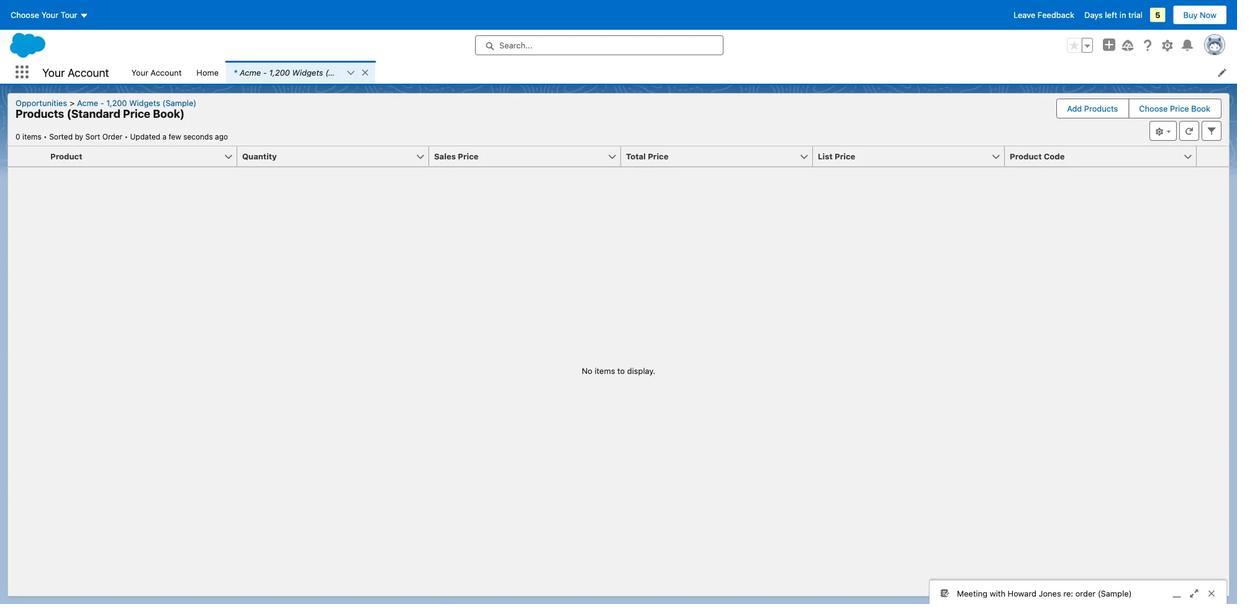 Task type: locate. For each thing, give the bounding box(es) containing it.
list price element
[[813, 147, 1012, 167]]

- inside products|products (standard price book)|list view element
[[100, 98, 104, 107]]

acme - 1,200 widgets (sample) link
[[72, 98, 201, 107]]

product element
[[45, 147, 245, 167]]

leave
[[1014, 10, 1035, 20]]

price for list
[[835, 152, 855, 161]]

price right list
[[835, 152, 855, 161]]

action image
[[1197, 147, 1229, 166]]

0 horizontal spatial widgets
[[129, 98, 160, 107]]

ago
[[215, 132, 228, 141]]

your up acme - 1,200 widgets (sample)
[[131, 68, 148, 77]]

0 horizontal spatial 1,200
[[106, 98, 127, 107]]

1 horizontal spatial acme
[[240, 68, 261, 77]]

opportunities link
[[16, 98, 72, 107]]

choose left book
[[1139, 104, 1168, 113]]

0 items • sorted by sort order • updated a few seconds ago
[[16, 132, 228, 141]]

choose for choose your tour
[[11, 10, 39, 20]]

items
[[22, 132, 41, 141], [595, 367, 615, 376]]

1 horizontal spatial your account
[[131, 68, 182, 77]]

price for sales
[[458, 152, 478, 161]]

product code button
[[1005, 147, 1183, 166]]

-
[[263, 68, 267, 77], [100, 98, 104, 107]]

1 horizontal spatial widgets
[[292, 68, 323, 77]]

in
[[1120, 10, 1126, 20]]

0 vertical spatial -
[[263, 68, 267, 77]]

products (standard price book)
[[16, 107, 185, 120]]

acme
[[240, 68, 261, 77], [77, 98, 98, 107]]

sales price button
[[429, 147, 607, 166]]

0 horizontal spatial acme
[[77, 98, 98, 107]]

•
[[44, 132, 47, 141], [124, 132, 128, 141]]

items for no
[[595, 367, 615, 376]]

home
[[196, 68, 219, 77]]

products status
[[16, 132, 130, 141]]

1 horizontal spatial items
[[595, 367, 615, 376]]

product
[[50, 152, 82, 161], [1010, 152, 1042, 161]]

1 vertical spatial 1,200
[[106, 98, 127, 107]]

tour
[[61, 10, 77, 20]]

(sample)
[[325, 68, 359, 77], [162, 98, 196, 107], [1098, 589, 1132, 599]]

1 horizontal spatial 1,200
[[269, 68, 290, 77]]

1 horizontal spatial •
[[124, 132, 128, 141]]

0 vertical spatial widgets
[[292, 68, 323, 77]]

book
[[1191, 104, 1210, 113]]

acme up sort
[[77, 98, 98, 107]]

1 vertical spatial -
[[100, 98, 104, 107]]

1 product from the left
[[50, 152, 82, 161]]

price left book
[[1170, 104, 1189, 113]]

1 vertical spatial items
[[595, 367, 615, 376]]

your
[[41, 10, 58, 20], [42, 66, 65, 79], [131, 68, 148, 77]]

re:
[[1063, 589, 1073, 599]]

price right total
[[648, 152, 668, 161]]

items left to
[[595, 367, 615, 376]]

your account
[[42, 66, 109, 79], [131, 68, 182, 77]]

your up opportunities link on the top left
[[42, 66, 65, 79]]

no
[[582, 367, 592, 376]]

1,200
[[269, 68, 290, 77], [106, 98, 127, 107]]

(sample) up few
[[162, 98, 196, 107]]

• left sorted
[[44, 132, 47, 141]]

1 vertical spatial widgets
[[129, 98, 160, 107]]

account inside list
[[151, 68, 182, 77]]

1 horizontal spatial products
[[1084, 104, 1118, 113]]

product inside button
[[1010, 152, 1042, 161]]

0 vertical spatial 1,200
[[269, 68, 290, 77]]

1 horizontal spatial choose
[[1139, 104, 1168, 113]]

1 horizontal spatial text default image
[[361, 68, 370, 77]]

account
[[68, 66, 109, 79], [151, 68, 182, 77]]

1 vertical spatial (sample)
[[162, 98, 196, 107]]

trial
[[1128, 10, 1143, 20]]

choose price book
[[1139, 104, 1210, 113]]

0 horizontal spatial text default image
[[347, 69, 355, 77]]

1 horizontal spatial (sample)
[[325, 68, 359, 77]]

few
[[169, 132, 181, 141]]

choose inside button
[[1139, 104, 1168, 113]]

1 vertical spatial acme
[[77, 98, 98, 107]]

2 • from the left
[[124, 132, 128, 141]]

price for choose
[[1170, 104, 1189, 113]]

0 horizontal spatial (sample)
[[162, 98, 196, 107]]

list item containing *
[[226, 61, 412, 84]]

account up (standard
[[68, 66, 109, 79]]

leave feedback
[[1014, 10, 1074, 20]]

• right order
[[124, 132, 128, 141]]

2 product from the left
[[1010, 152, 1042, 161]]

1 horizontal spatial account
[[151, 68, 182, 77]]

0 horizontal spatial •
[[44, 132, 47, 141]]

items for 0
[[22, 132, 41, 141]]

products up sorted
[[16, 107, 64, 120]]

list price
[[818, 152, 855, 161]]

2 horizontal spatial (sample)
[[1098, 589, 1132, 599]]

buy now button
[[1173, 5, 1227, 25]]

group
[[1067, 38, 1093, 53]]

1,200 right * at left
[[269, 68, 290, 77]]

updated
[[130, 132, 160, 141]]

acme right * at left
[[240, 68, 261, 77]]

total price button
[[621, 147, 799, 166]]

sales price
[[434, 152, 478, 161]]

buy now
[[1183, 10, 1217, 20]]

your account up acme - 1,200 widgets (sample)
[[131, 68, 182, 77]]

quantity
[[242, 152, 277, 161]]

(standard
[[67, 107, 120, 120]]

1,200 up order
[[106, 98, 127, 107]]

1 text default image from the left
[[361, 68, 370, 77]]

*
[[234, 68, 237, 77]]

sales price element
[[429, 147, 628, 167]]

choose left tour
[[11, 10, 39, 20]]

0 horizontal spatial items
[[22, 132, 41, 141]]

opportunities
[[16, 98, 67, 107]]

2 vertical spatial (sample)
[[1098, 589, 1132, 599]]

account left home link
[[151, 68, 182, 77]]

0 vertical spatial acme
[[240, 68, 261, 77]]

products|products (standard price book)|list view element
[[7, 93, 1230, 597]]

your left tour
[[41, 10, 58, 20]]

list item
[[226, 61, 412, 84]]

sales
[[434, 152, 456, 161]]

list
[[124, 61, 1237, 84]]

widgets inside list item
[[292, 68, 323, 77]]

0 horizontal spatial account
[[68, 66, 109, 79]]

price inside button
[[648, 152, 668, 161]]

days
[[1084, 10, 1103, 20]]

- inside list
[[263, 68, 267, 77]]

0 horizontal spatial choose
[[11, 10, 39, 20]]

products
[[1084, 104, 1118, 113], [16, 107, 64, 120]]

0 vertical spatial choose
[[11, 10, 39, 20]]

1 horizontal spatial -
[[263, 68, 267, 77]]

0 horizontal spatial -
[[100, 98, 104, 107]]

0 horizontal spatial product
[[50, 152, 82, 161]]

choose inside dropdown button
[[11, 10, 39, 20]]

1 vertical spatial choose
[[1139, 104, 1168, 113]]

choose
[[11, 10, 39, 20], [1139, 104, 1168, 113]]

0
[[16, 132, 20, 141]]

product left code
[[1010, 152, 1042, 161]]

book)
[[153, 107, 185, 120]]

buy
[[1183, 10, 1198, 20]]

items right 0
[[22, 132, 41, 141]]

home link
[[189, 61, 226, 84]]

now
[[1200, 10, 1217, 20]]

price
[[1170, 104, 1189, 113], [123, 107, 150, 120], [458, 152, 478, 161], [648, 152, 668, 161], [835, 152, 855, 161]]

price right sales
[[458, 152, 478, 161]]

* acme - 1,200 widgets (sample) | opportunity
[[234, 68, 412, 77]]

1 horizontal spatial product
[[1010, 152, 1042, 161]]

price for total
[[648, 152, 668, 161]]

left
[[1105, 10, 1117, 20]]

your account up opportunities link on the top left
[[42, 66, 109, 79]]

your inside list
[[131, 68, 148, 77]]

text default image
[[361, 68, 370, 77], [347, 69, 355, 77]]

widgets down your account link
[[129, 98, 160, 107]]

(sample) left "|"
[[325, 68, 359, 77]]

0 vertical spatial (sample)
[[325, 68, 359, 77]]

acme inside list item
[[240, 68, 261, 77]]

products inside add products button
[[1084, 104, 1118, 113]]

products right "add"
[[1084, 104, 1118, 113]]

product for product code
[[1010, 152, 1042, 161]]

(sample) right the order
[[1098, 589, 1132, 599]]

product down sorted
[[50, 152, 82, 161]]

widgets left "|"
[[292, 68, 323, 77]]

total price
[[626, 152, 668, 161]]

widgets
[[292, 68, 323, 77], [129, 98, 160, 107]]

(sample) inside products|products (standard price book)|list view element
[[162, 98, 196, 107]]

0 vertical spatial items
[[22, 132, 41, 141]]

5
[[1155, 10, 1160, 20]]



Task type: vqa. For each thing, say whether or not it's contained in the screenshot.
Start inside Guidance Set Deliver Accurate Reporting Start creating reports and dashboards that help your sales reps succeed.
no



Task type: describe. For each thing, give the bounding box(es) containing it.
product code element
[[1005, 147, 1204, 167]]

1,200 inside list item
[[269, 68, 290, 77]]

product code
[[1010, 152, 1065, 161]]

quantity element
[[237, 147, 437, 167]]

0 horizontal spatial products
[[16, 107, 64, 120]]

acme inside products|products (standard price book)|list view element
[[77, 98, 98, 107]]

action element
[[1197, 147, 1229, 167]]

with
[[990, 589, 1005, 599]]

sorted
[[49, 132, 73, 141]]

product for product
[[50, 152, 82, 161]]

order
[[102, 132, 122, 141]]

0 horizontal spatial your account
[[42, 66, 109, 79]]

widgets inside products|products (standard price book)|list view element
[[129, 98, 160, 107]]

total
[[626, 152, 646, 161]]

search... button
[[475, 35, 724, 55]]

list
[[818, 152, 833, 161]]

a
[[162, 132, 167, 141]]

1 • from the left
[[44, 132, 47, 141]]

leave feedback link
[[1014, 10, 1074, 20]]

your account inside your account link
[[131, 68, 182, 77]]

order
[[1075, 589, 1096, 599]]

by
[[75, 132, 83, 141]]

meeting with howard jones re: order (sample)
[[957, 589, 1132, 599]]

quantity button
[[237, 147, 415, 166]]

choose your tour
[[11, 10, 77, 20]]

acme - 1,200 widgets (sample)
[[77, 98, 196, 107]]

display.
[[627, 367, 655, 376]]

item number image
[[8, 147, 45, 166]]

price up updated
[[123, 107, 150, 120]]

2 text default image from the left
[[347, 69, 355, 77]]

seconds
[[183, 132, 213, 141]]

list containing your account
[[124, 61, 1237, 84]]

item number element
[[8, 147, 45, 167]]

your inside dropdown button
[[41, 10, 58, 20]]

howard
[[1008, 589, 1037, 599]]

sort
[[85, 132, 100, 141]]

your account link
[[124, 61, 189, 84]]

jones
[[1039, 589, 1061, 599]]

choose price book button
[[1129, 99, 1220, 118]]

code
[[1044, 152, 1065, 161]]

total price element
[[621, 147, 820, 167]]

no items to display.
[[582, 367, 655, 376]]

add products button
[[1057, 99, 1128, 118]]

add products
[[1067, 104, 1118, 113]]

search...
[[499, 41, 533, 50]]

to
[[617, 367, 625, 376]]

meeting
[[957, 589, 988, 599]]

|
[[362, 68, 364, 77]]

(sample) inside list item
[[325, 68, 359, 77]]

1,200 inside products|products (standard price book)|list view element
[[106, 98, 127, 107]]

choose your tour button
[[10, 5, 89, 25]]

choose for choose price book
[[1139, 104, 1168, 113]]

days left in trial
[[1084, 10, 1143, 20]]

opportunity
[[367, 68, 412, 77]]

feedback
[[1038, 10, 1074, 20]]

add
[[1067, 104, 1082, 113]]



